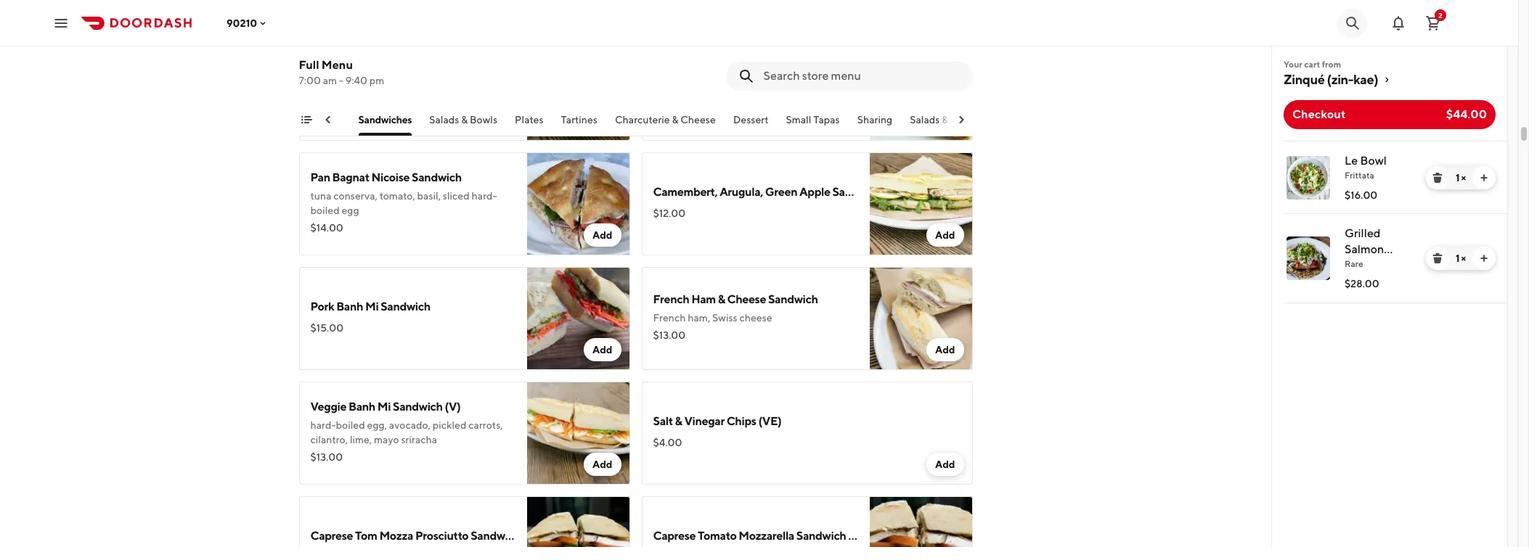 Task type: describe. For each thing, give the bounding box(es) containing it.
caprese for caprese tomato mozzarella sandwich (v)
[[653, 529, 696, 543]]

-
[[339, 75, 343, 86]]

tom
[[355, 529, 377, 543]]

(ve)
[[758, 415, 782, 428]]

1 × for grilled salmon plate (gf)
[[1456, 253, 1466, 264]]

comte
[[381, 70, 416, 84]]

boiled inside veggie banh mi sandwich (v) hard-boiled egg, avocado, pickled carrots, cilantro, lime, mayo sriracha $13.00
[[336, 420, 365, 431]]

bagnat
[[332, 171, 369, 184]]

notification bell image
[[1390, 14, 1407, 32]]

charcuterie & cheese
[[615, 114, 716, 126]]

brunch
[[307, 114, 341, 126]]

breakfast
[[255, 114, 299, 126]]

french ham & cheese sandwich french ham, swiss cheese $13.00
[[653, 293, 818, 341]]

add one to cart image
[[1478, 253, 1490, 264]]

ham,
[[688, 312, 710, 324]]

(gf)
[[1375, 258, 1399, 272]]

tomato aged comte sandwich (v)
[[310, 70, 486, 84]]

veggie banh mi sandwich (v) hard-boiled egg, avocado, pickled carrots, cilantro, lime, mayo sriracha $13.00
[[310, 400, 503, 463]]

(v) for caprese tomato mozzarella sandwich (v)
[[848, 529, 864, 543]]

salads & bowls for first salads & bowls 'button'
[[429, 114, 497, 126]]

salt
[[653, 415, 673, 428]]

pickled
[[433, 420, 466, 431]]

sandwich inside veggie banh mi sandwich (v) hard-boiled egg, avocado, pickled carrots, cilantro, lime, mayo sriracha $13.00
[[393, 400, 443, 414]]

am
[[323, 75, 337, 86]]

bowl
[[1360, 154, 1387, 168]]

sandwich inside french ham & cheese sandwich french ham, swiss cheese $13.00
[[768, 293, 818, 306]]

chips
[[727, 415, 756, 428]]

small
[[786, 114, 811, 126]]

zinqué (zin-kae)
[[1284, 72, 1378, 87]]

2 salads from the left
[[910, 114, 940, 126]]

9:40
[[345, 75, 367, 86]]

sriracha
[[401, 434, 437, 446]]

show menu categories image
[[300, 114, 312, 126]]

aged
[[351, 70, 379, 84]]

salads & bowls for 1st salads & bowls 'button' from the right
[[910, 114, 978, 126]]

& left plates
[[461, 114, 468, 126]]

2
[[1438, 11, 1443, 19]]

arugula,
[[720, 185, 763, 199]]

tuna
[[310, 190, 331, 202]]

$15.00
[[310, 322, 343, 334]]

× for grilled salmon plate (gf)
[[1461, 253, 1466, 264]]

$4.00
[[653, 437, 682, 449]]

plates button
[[515, 113, 543, 136]]

le bowl frittata
[[1345, 154, 1387, 181]]

tapas
[[813, 114, 840, 126]]

mozzarella
[[739, 529, 794, 543]]

zinqué
[[1284, 72, 1325, 87]]

cheese
[[739, 312, 772, 324]]

grilled salmon plate (gf)
[[1345, 227, 1399, 272]]

dessert
[[733, 114, 769, 126]]

camembert, arugula, green apple sandwich (v)
[[653, 185, 900, 199]]

hard- inside veggie banh mi sandwich (v) hard-boiled egg, avocado, pickled carrots, cilantro, lime, mayo sriracha $13.00
[[310, 420, 336, 431]]

banh for veggie
[[349, 400, 375, 414]]

pork
[[310, 300, 334, 314]]

90210 button
[[227, 17, 269, 29]]

(v) for tomato aged comte sandwich (v)
[[470, 70, 486, 84]]

rare
[[1345, 258, 1363, 269]]

mozza
[[379, 529, 413, 543]]

banh for pork
[[336, 300, 363, 314]]

& inside french ham & cheese sandwich french ham, swiss cheese $13.00
[[718, 293, 725, 306]]

1 french from the top
[[653, 293, 689, 306]]

caprese tom mozza prosciutto sandwich image
[[527, 497, 630, 547]]

$13.00 inside veggie banh mi sandwich (v) hard-boiled egg, avocado, pickled carrots, cilantro, lime, mayo sriracha $13.00
[[310, 452, 343, 463]]

grilled salmon plate (gf) image
[[1287, 237, 1330, 280]]

caprese tomato mozzarella sandwich (v)
[[653, 529, 864, 543]]

scroll menu navigation right image
[[955, 114, 967, 126]]

bowls for 1st salads & bowls 'button' from the right
[[950, 114, 978, 126]]

conserva,
[[333, 190, 377, 202]]

0 vertical spatial tomato
[[310, 70, 349, 84]]

2 salads & bowls button from the left
[[910, 113, 978, 136]]

sandwich inside pan bagnat nicoise sandwich tuna conserva, tomato, basil, sliced hard- boiled egg $14.00
[[412, 171, 462, 184]]

lime,
[[350, 434, 372, 446]]

panini
[[750, 70, 782, 84]]

camembert
[[686, 70, 748, 84]]

tartines button
[[561, 113, 598, 136]]

& left scroll menu navigation right icon
[[942, 114, 948, 126]]

pork banh mi sandwich
[[310, 300, 430, 314]]

bowls for first salads & bowls 'button'
[[470, 114, 497, 126]]

remove item from cart image
[[1432, 253, 1443, 264]]

/
[[301, 114, 305, 126]]

1 for le bowl
[[1456, 172, 1460, 184]]

le
[[1345, 154, 1358, 168]]

salmon
[[1345, 243, 1384, 256]]

charcuterie & cheese button
[[615, 113, 716, 136]]

camembert, arugula, green apple sandwich (v) image
[[869, 152, 973, 256]]

checkout
[[1292, 107, 1346, 121]]

carrots,
[[469, 420, 503, 431]]

small tapas button
[[786, 113, 840, 136]]

small tapas
[[786, 114, 840, 126]]

your
[[1284, 59, 1302, 70]]

egg
[[342, 205, 359, 216]]

green
[[765, 185, 797, 199]]

swiss
[[712, 312, 737, 324]]

prosciutto
[[415, 529, 469, 543]]



Task type: locate. For each thing, give the bounding box(es) containing it.
pork banh mi sandwich image
[[527, 267, 630, 370]]

1 1 from the top
[[1456, 172, 1460, 184]]

1 horizontal spatial salads & bowls button
[[910, 113, 978, 136]]

1 vertical spatial boiled
[[336, 420, 365, 431]]

0 horizontal spatial salads & bowls
[[429, 114, 497, 126]]

mi up "egg,"
[[377, 400, 391, 414]]

grilled
[[1345, 227, 1381, 240]]

salt & vinegar chips (ve)
[[653, 415, 782, 428]]

boiled up lime,
[[336, 420, 365, 431]]

open menu image
[[52, 14, 70, 32]]

1 vertical spatial banh
[[349, 400, 375, 414]]

salads
[[429, 114, 459, 126], [910, 114, 940, 126]]

1 1 × from the top
[[1456, 172, 1466, 184]]

hard- up the cilantro,
[[310, 420, 336, 431]]

1 vertical spatial tomato
[[698, 529, 737, 543]]

pan
[[310, 171, 330, 184]]

1 vertical spatial 1 ×
[[1456, 253, 1466, 264]]

apple
[[653, 70, 684, 84], [799, 185, 830, 199]]

cilantro,
[[310, 434, 348, 446]]

charcuterie
[[615, 114, 670, 126]]

salads & bowls right sharing
[[910, 114, 978, 126]]

dessert button
[[733, 113, 769, 136]]

salads & bowls
[[429, 114, 497, 126], [910, 114, 978, 126]]

caprese for caprese tom mozza prosciutto sandwich
[[310, 529, 353, 543]]

7:00
[[299, 75, 321, 86]]

plates
[[515, 114, 543, 126]]

salads & bowls button left plates button
[[429, 113, 497, 136]]

0 vertical spatial banh
[[336, 300, 363, 314]]

(v)
[[470, 70, 486, 84], [884, 185, 900, 199], [445, 400, 461, 414], [848, 529, 864, 543]]

0 horizontal spatial $13.00
[[310, 452, 343, 463]]

1 × right remove item from cart image
[[1456, 253, 1466, 264]]

french left ham,
[[653, 312, 686, 324]]

cheese down the camembert
[[680, 114, 716, 126]]

tomato,
[[380, 190, 415, 202]]

plate
[[1345, 258, 1372, 272]]

0 vertical spatial 1
[[1456, 172, 1460, 184]]

1 horizontal spatial hard-
[[472, 190, 497, 202]]

french left ham
[[653, 293, 689, 306]]

banh
[[336, 300, 363, 314], [349, 400, 375, 414]]

1 horizontal spatial salads & bowls
[[910, 114, 978, 126]]

remove item from cart image
[[1432, 172, 1443, 184]]

$16.00
[[1345, 190, 1378, 201]]

1 × from the top
[[1461, 172, 1466, 184]]

menu
[[322, 58, 353, 72]]

$44.00
[[1446, 107, 1487, 121]]

mi inside veggie banh mi sandwich (v) hard-boiled egg, avocado, pickled carrots, cilantro, lime, mayo sriracha $13.00
[[377, 400, 391, 414]]

zinqué (zin-kae) link
[[1284, 71, 1496, 89]]

vinegar
[[684, 415, 725, 428]]

mi for pork
[[365, 300, 379, 314]]

full
[[299, 58, 319, 72]]

1 vertical spatial french
[[653, 312, 686, 324]]

nicoise
[[371, 171, 410, 184]]

0 vertical spatial french
[[653, 293, 689, 306]]

1 vertical spatial apple
[[799, 185, 830, 199]]

sharing
[[857, 114, 892, 126]]

0 vertical spatial $13.00
[[653, 330, 686, 341]]

2 1 from the top
[[1456, 253, 1460, 264]]

banh right pork
[[336, 300, 363, 314]]

caprese
[[310, 529, 353, 543], [653, 529, 696, 543]]

1 for grilled salmon plate (gf)
[[1456, 253, 1460, 264]]

salads & bowls button right sharing button
[[910, 113, 978, 136]]

× for le bowl
[[1461, 172, 1466, 184]]

1 horizontal spatial tomato
[[698, 529, 737, 543]]

camembert,
[[653, 185, 718, 199]]

(zin-
[[1327, 72, 1353, 87]]

2 items, open order cart image
[[1425, 14, 1442, 32]]

le bowl image
[[1287, 156, 1330, 200]]

apple up charcuterie & cheese
[[653, 70, 684, 84]]

2 bowls from the left
[[950, 114, 978, 126]]

(v) for veggie banh mi sandwich (v) hard-boiled egg, avocado, pickled carrots, cilantro, lime, mayo sriracha $13.00
[[445, 400, 461, 414]]

tomato aged comte sandwich (v) image
[[527, 38, 630, 141]]

hard-
[[472, 190, 497, 202], [310, 420, 336, 431]]

cheese inside french ham & cheese sandwich french ham, swiss cheese $13.00
[[727, 293, 766, 306]]

1 vertical spatial ×
[[1461, 253, 1466, 264]]

caprese tomato mozzarella sandwich (v) image
[[869, 497, 973, 547]]

1 right remove item from cart icon
[[1456, 172, 1460, 184]]

0 vertical spatial ×
[[1461, 172, 1466, 184]]

1 vertical spatial mi
[[377, 400, 391, 414]]

french
[[653, 293, 689, 306], [653, 312, 686, 324]]

× left add one to cart image
[[1461, 172, 1466, 184]]

& right salt
[[675, 415, 682, 428]]

0 vertical spatial hard-
[[472, 190, 497, 202]]

list
[[1272, 141, 1507, 304]]

from
[[1322, 59, 1341, 70]]

full menu 7:00 am - 9:40 pm
[[299, 58, 384, 86]]

add one to cart image
[[1478, 172, 1490, 184]]

0 vertical spatial 1 ×
[[1456, 172, 1466, 184]]

basil,
[[417, 190, 441, 202]]

1 salads from the left
[[429, 114, 459, 126]]

2 caprese from the left
[[653, 529, 696, 543]]

1 × right remove item from cart icon
[[1456, 172, 1466, 184]]

0 horizontal spatial salads & bowls button
[[429, 113, 497, 136]]

mi right pork
[[365, 300, 379, 314]]

scroll menu navigation left image
[[322, 114, 334, 126]]

cheese up cheese
[[727, 293, 766, 306]]

1 salads & bowls button from the left
[[429, 113, 497, 136]]

apple right green
[[799, 185, 830, 199]]

0 vertical spatial mi
[[365, 300, 379, 314]]

1 horizontal spatial salads
[[910, 114, 940, 126]]

mi
[[365, 300, 379, 314], [377, 400, 391, 414]]

bowls
[[470, 114, 497, 126], [950, 114, 978, 126]]

pan bagnat nicoise sandwich image
[[527, 152, 630, 256]]

& right ham
[[718, 293, 725, 306]]

caprese tom mozza prosciutto sandwich
[[310, 529, 520, 543]]

×
[[1461, 172, 1466, 184], [1461, 253, 1466, 264]]

hard- inside pan bagnat nicoise sandwich tuna conserva, tomato, basil, sliced hard- boiled egg $14.00
[[472, 190, 497, 202]]

1 salads & bowls from the left
[[429, 114, 497, 126]]

2 french from the top
[[653, 312, 686, 324]]

apple camembert panini image
[[869, 38, 973, 141]]

kae)
[[1353, 72, 1378, 87]]

× left add one to cart icon
[[1461, 253, 1466, 264]]

0 vertical spatial boiled
[[310, 205, 340, 216]]

1 bowls from the left
[[470, 114, 497, 126]]

$28.00
[[1345, 278, 1379, 290]]

2 1 × from the top
[[1456, 253, 1466, 264]]

tomato
[[310, 70, 349, 84], [698, 529, 737, 543]]

boiled down tuna
[[310, 205, 340, 216]]

boiled inside pan bagnat nicoise sandwich tuna conserva, tomato, basil, sliced hard- boiled egg $14.00
[[310, 205, 340, 216]]

banh inside veggie banh mi sandwich (v) hard-boiled egg, avocado, pickled carrots, cilantro, lime, mayo sriracha $13.00
[[349, 400, 375, 414]]

90210
[[227, 17, 257, 29]]

salads left scroll menu navigation right icon
[[910, 114, 940, 126]]

1 right remove item from cart image
[[1456, 253, 1460, 264]]

1 horizontal spatial caprese
[[653, 529, 696, 543]]

1 vertical spatial $13.00
[[310, 452, 343, 463]]

Item Search search field
[[763, 68, 961, 84]]

1 horizontal spatial cheese
[[727, 293, 766, 306]]

pm
[[369, 75, 384, 86]]

0 horizontal spatial bowls
[[470, 114, 497, 126]]

1 vertical spatial hard-
[[310, 420, 336, 431]]

sharing button
[[857, 113, 892, 136]]

pan bagnat nicoise sandwich tuna conserva, tomato, basil, sliced hard- boiled egg $14.00
[[310, 171, 497, 234]]

hard- right sliced
[[472, 190, 497, 202]]

frittata
[[1345, 170, 1374, 181]]

0 horizontal spatial tomato
[[310, 70, 349, 84]]

2 × from the top
[[1461, 253, 1466, 264]]

0 horizontal spatial caprese
[[310, 529, 353, 543]]

(v) inside veggie banh mi sandwich (v) hard-boiled egg, avocado, pickled carrots, cilantro, lime, mayo sriracha $13.00
[[445, 400, 461, 414]]

0 horizontal spatial cheese
[[680, 114, 716, 126]]

avocado,
[[389, 420, 431, 431]]

0 horizontal spatial apple
[[653, 70, 684, 84]]

cheese inside button
[[680, 114, 716, 126]]

sandwich
[[418, 70, 468, 84], [412, 171, 462, 184], [832, 185, 882, 199], [768, 293, 818, 306], [381, 300, 430, 314], [393, 400, 443, 414], [471, 529, 520, 543], [796, 529, 846, 543]]

$12.00
[[653, 208, 686, 219]]

banh up "egg,"
[[349, 400, 375, 414]]

0 vertical spatial apple
[[653, 70, 684, 84]]

0 vertical spatial cheese
[[680, 114, 716, 126]]

egg,
[[367, 420, 387, 431]]

1 caprese from the left
[[310, 529, 353, 543]]

list containing le bowl
[[1272, 141, 1507, 304]]

1 × for le bowl
[[1456, 172, 1466, 184]]

sandwiches
[[358, 114, 412, 126]]

sliced
[[443, 190, 470, 202]]

salads & bowls button
[[429, 113, 497, 136], [910, 113, 978, 136]]

2 button
[[1419, 8, 1448, 37]]

1 horizontal spatial $13.00
[[653, 330, 686, 341]]

salads & bowls left plates
[[429, 114, 497, 126]]

veggie banh mi sandwich (v) image
[[527, 382, 630, 485]]

cart
[[1304, 59, 1320, 70]]

salads right 'sandwiches'
[[429, 114, 459, 126]]

$14.00
[[310, 222, 343, 234]]

2 salads & bowls from the left
[[910, 114, 978, 126]]

1 horizontal spatial bowls
[[950, 114, 978, 126]]

tartines
[[561, 114, 598, 126]]

& inside button
[[672, 114, 678, 126]]

0 horizontal spatial hard-
[[310, 420, 336, 431]]

veggie
[[310, 400, 346, 414]]

french ham & cheese sandwich image
[[869, 267, 973, 370]]

1 vertical spatial cheese
[[727, 293, 766, 306]]

1 horizontal spatial apple
[[799, 185, 830, 199]]

apple camembert panini
[[653, 70, 782, 84]]

breakfast / brunch
[[255, 114, 341, 126]]

mayo
[[374, 434, 399, 446]]

0 horizontal spatial salads
[[429, 114, 459, 126]]

1 vertical spatial 1
[[1456, 253, 1460, 264]]

mi for veggie
[[377, 400, 391, 414]]

& right charcuterie
[[672, 114, 678, 126]]

$13.00 inside french ham & cheese sandwich french ham, swiss cheese $13.00
[[653, 330, 686, 341]]

add button
[[584, 109, 621, 132], [926, 109, 964, 132], [584, 224, 621, 247], [926, 224, 964, 247], [584, 338, 621, 362], [926, 338, 964, 362], [584, 453, 621, 476], [926, 453, 964, 476]]



Task type: vqa. For each thing, say whether or not it's contained in the screenshot.
Pricing on the top left of the page
no



